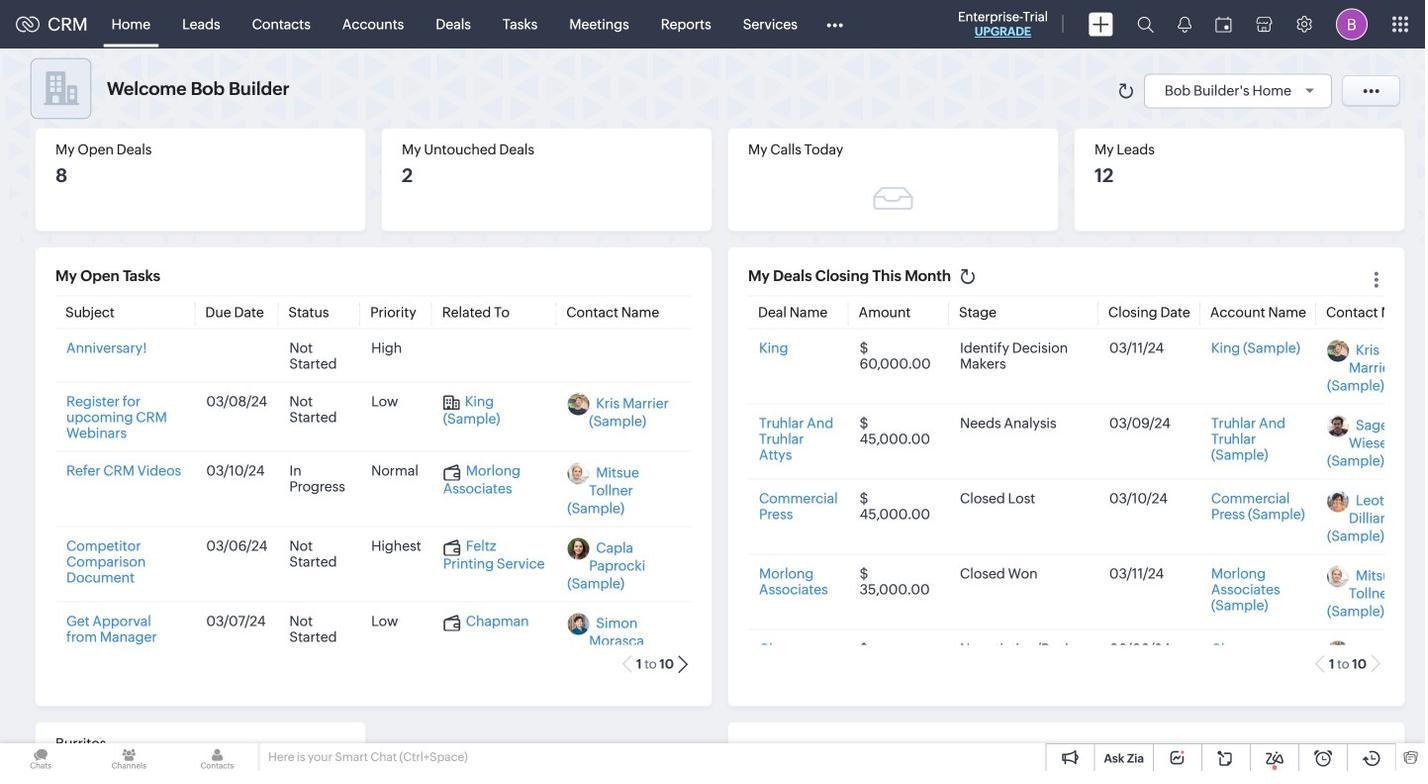 Task type: locate. For each thing, give the bounding box(es) containing it.
channels image
[[88, 743, 170, 771]]

contacts image
[[177, 743, 258, 771]]

signals element
[[1166, 0, 1204, 49]]

search image
[[1137, 16, 1154, 33]]

chats image
[[0, 743, 81, 771]]

search element
[[1126, 0, 1166, 49]]



Task type: describe. For each thing, give the bounding box(es) containing it.
logo image
[[16, 16, 40, 32]]

Other Modules field
[[814, 8, 856, 40]]

calendar image
[[1216, 16, 1232, 32]]

create menu element
[[1077, 0, 1126, 48]]

create menu image
[[1089, 12, 1114, 36]]

signals image
[[1178, 16, 1192, 33]]

profile image
[[1336, 8, 1368, 40]]

profile element
[[1324, 0, 1380, 48]]



Task type: vqa. For each thing, say whether or not it's contained in the screenshot.
Search element
yes



